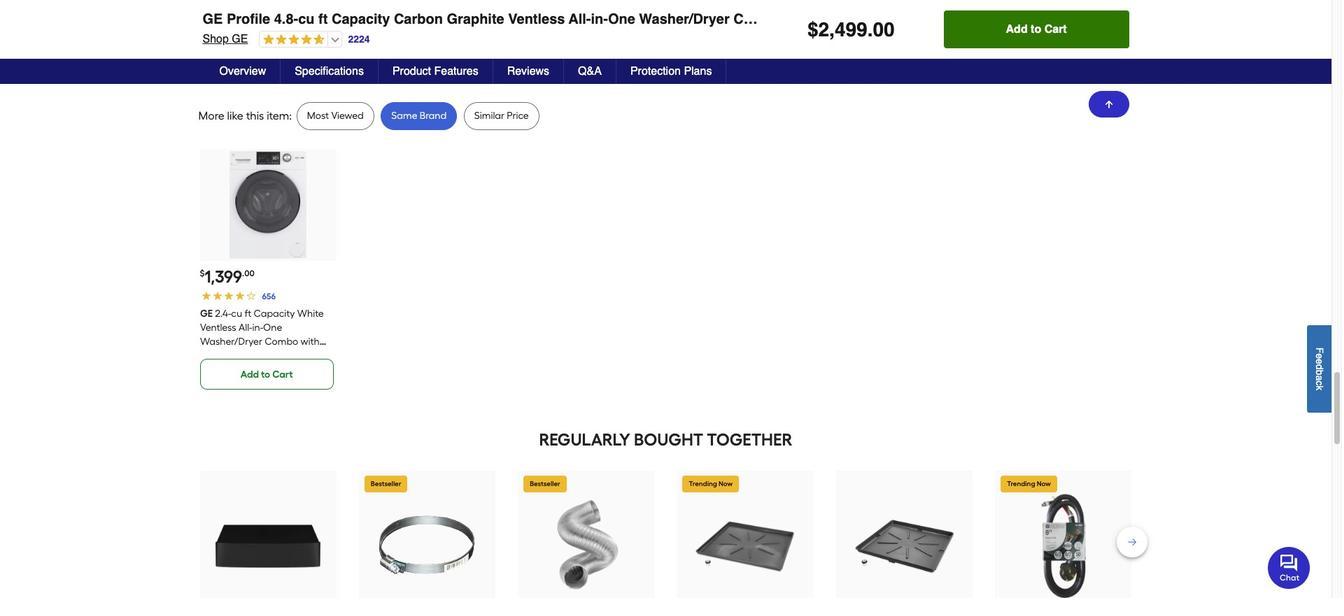 Task type: vqa. For each thing, say whether or not it's contained in the screenshot.
Customers Also Viewed's "Customers"
yes



Task type: locate. For each thing, give the bounding box(es) containing it.
e up d
[[1314, 353, 1325, 359]]

0 vertical spatial ge
[[203, 11, 223, 27]]

0 vertical spatial one
[[608, 11, 635, 27]]

$
[[807, 18, 818, 41], [200, 269, 205, 279]]

1 horizontal spatial add to cart
[[1006, 23, 1067, 36]]

bought
[[450, 60, 482, 72]]

like
[[227, 109, 243, 123]]

one up add to cart link
[[263, 322, 282, 334]]

all- up cycle
[[238, 322, 252, 334]]

q&a
[[578, 65, 602, 78]]

0 horizontal spatial bestseller
[[371, 480, 401, 488]]

combo left with
[[264, 336, 298, 348]]

with
[[300, 336, 319, 348]]

$ left .00
[[200, 269, 205, 279]]

combo
[[733, 11, 782, 27], [264, 336, 298, 348]]

viewed down the 4.6 stars image
[[287, 60, 320, 72]]

ge up the "shop"
[[203, 11, 223, 27]]

all-
[[569, 11, 591, 27], [238, 322, 252, 334]]

0 vertical spatial to
[[1031, 23, 1041, 36]]

trending now up utilitech 6-ft 4-prong black range appliance power cord image
[[1007, 480, 1051, 488]]

capacity left the white
[[253, 308, 295, 320]]

cu up the 4.6 stars image
[[298, 11, 315, 27]]

$ left star on the top right of page
[[807, 18, 818, 41]]

cu
[[298, 11, 315, 27], [231, 308, 242, 320]]

1 horizontal spatial trending now link
[[995, 471, 1132, 598]]

1 vertical spatial combo
[[264, 336, 298, 348]]

bestseller for lambro rigiflex 4-in x 8-ft semi-rigid dryer duct (silver) - electric & gas clothes dryer vent image
[[530, 480, 560, 488]]

one up q&a 'button'
[[608, 11, 635, 27]]

1 vertical spatial ft
[[244, 308, 251, 320]]

1 vertical spatial in-
[[252, 322, 263, 334]]

c
[[1314, 381, 1325, 386]]

cu down $ 1,399 .00
[[231, 308, 242, 320]]

1 now from the left
[[719, 480, 733, 488]]

1 horizontal spatial to
[[1031, 23, 1041, 36]]

ft
[[318, 11, 328, 27], [244, 308, 251, 320]]

0 horizontal spatial capacity
[[253, 308, 295, 320]]

customers down 'shop ge'
[[216, 60, 264, 72]]

trending now
[[689, 480, 733, 488], [1007, 480, 1051, 488]]

customers
[[216, 60, 264, 72], [352, 60, 400, 72]]

1 horizontal spatial cu
[[298, 11, 315, 27]]

product features
[[392, 65, 478, 78]]

0 horizontal spatial trending now link
[[677, 471, 814, 598]]

0 horizontal spatial combo
[[264, 336, 298, 348]]

e up b
[[1314, 359, 1325, 364]]

in- up cycle
[[252, 322, 263, 334]]

in-
[[591, 11, 608, 27], [252, 322, 263, 334]]

trending now down together
[[689, 480, 733, 488]]

1 horizontal spatial now
[[1037, 480, 1051, 488]]

1 camco plastic washing machine drain pan (gray) image from the left
[[691, 492, 800, 598]]

1 vertical spatial capacity
[[253, 308, 295, 320]]

1 horizontal spatial in-
[[591, 11, 608, 27]]

1 horizontal spatial bestseller
[[530, 480, 560, 488]]

add inside the 1,399 list item
[[241, 369, 259, 381]]

0 horizontal spatial trending now
[[689, 480, 733, 488]]

1 horizontal spatial ft
[[318, 11, 328, 27]]

energy
[[786, 11, 845, 27]]

0 horizontal spatial in-
[[252, 322, 263, 334]]

in- left the may
[[591, 11, 608, 27]]

add
[[1006, 23, 1028, 36], [241, 369, 259, 381]]

0 horizontal spatial ventless
[[200, 322, 236, 334]]

customers down 2224
[[352, 60, 400, 72]]

to
[[1031, 23, 1041, 36], [261, 369, 270, 381]]

you may also like
[[588, 8, 744, 29]]

0 vertical spatial all-
[[569, 11, 591, 27]]

trending now link
[[677, 471, 814, 598], [995, 471, 1132, 598]]

0 horizontal spatial viewed
[[287, 60, 320, 72]]

2 bestseller from the left
[[530, 480, 560, 488]]

0 horizontal spatial camco plastic washing machine drain pan (gray) image
[[691, 492, 800, 598]]

0 horizontal spatial now
[[719, 480, 733, 488]]

also down the 4.6 stars image
[[266, 60, 285, 72]]

f e e d b a c k
[[1314, 347, 1325, 390]]

profile
[[227, 11, 270, 27]]

1 horizontal spatial customers
[[352, 60, 400, 72]]

white
[[297, 308, 323, 320]]

$ for 1,399
[[200, 269, 205, 279]]

2 trending from the left
[[1007, 480, 1035, 488]]

1 vertical spatial add
[[241, 369, 259, 381]]

to inside the 1,399 list item
[[261, 369, 270, 381]]

0 vertical spatial cart
[[1044, 23, 1067, 36]]

steam
[[200, 350, 229, 362]]

regularly
[[539, 430, 630, 450]]

1 vertical spatial ventless
[[200, 322, 236, 334]]

ventless up reviews button
[[508, 11, 565, 27]]

2 vertical spatial ge
[[200, 308, 212, 320]]

1 trending now from the left
[[689, 480, 733, 488]]

1 vertical spatial cu
[[231, 308, 242, 320]]

e
[[1314, 353, 1325, 359], [1314, 359, 1325, 364]]

0 vertical spatial ft
[[318, 11, 328, 27]]

1 vertical spatial add to cart
[[241, 369, 293, 381]]

regularly bought together
[[539, 430, 792, 450]]

one
[[608, 11, 635, 27], [263, 322, 282, 334]]

bestseller
[[371, 480, 401, 488], [530, 480, 560, 488]]

ge
[[203, 11, 223, 27], [232, 33, 248, 45], [200, 308, 212, 320]]

1 customers from the left
[[216, 60, 264, 72]]

1 horizontal spatial cart
[[1044, 23, 1067, 36]]

0 horizontal spatial cu
[[231, 308, 242, 320]]

1 vertical spatial washer/dryer
[[200, 336, 262, 348]]

1,399
[[205, 267, 242, 287]]

2 customers from the left
[[352, 60, 400, 72]]

may
[[626, 8, 661, 29]]

1 horizontal spatial washer/dryer
[[639, 11, 730, 27]]

1 trending from the left
[[689, 480, 717, 488]]

.
[[867, 18, 873, 41]]

$ 1,399 .00
[[200, 267, 254, 287]]

1 horizontal spatial $
[[807, 18, 818, 41]]

1 horizontal spatial bestseller link
[[518, 471, 655, 598]]

add inside "button"
[[1006, 23, 1028, 36]]

2 now from the left
[[1037, 480, 1051, 488]]

ge left 2.4- on the left of the page
[[200, 308, 212, 320]]

0 horizontal spatial washer/dryer
[[200, 336, 262, 348]]

add to cart
[[1006, 23, 1067, 36], [241, 369, 293, 381]]

specifications
[[295, 65, 364, 78]]

customers also viewed
[[216, 60, 320, 72]]

1 vertical spatial cart
[[272, 369, 293, 381]]

cart
[[1044, 23, 1067, 36], [272, 369, 293, 381]]

0 horizontal spatial ft
[[244, 308, 251, 320]]

2.4-
[[215, 308, 231, 320]]

1 vertical spatial all-
[[238, 322, 252, 334]]

utilitech 6-ft 4-prong black range appliance power cord image
[[1009, 492, 1118, 598]]

more
[[198, 109, 224, 123]]

viewed
[[287, 60, 320, 72], [331, 110, 364, 122]]

0 horizontal spatial trending
[[689, 480, 717, 488]]

0 vertical spatial capacity
[[332, 11, 390, 27]]

regularly bought together heading
[[198, 426, 1133, 454]]

ft right 2.4- on the left of the page
[[244, 308, 251, 320]]

1 bestseller from the left
[[371, 480, 401, 488]]

0 horizontal spatial to
[[261, 369, 270, 381]]

undefined 4-1/16-in to 4-in dia galvanized full clamp image
[[373, 492, 482, 598]]

1 vertical spatial $
[[200, 269, 205, 279]]

specifications button
[[281, 59, 378, 84]]

reviews
[[507, 65, 549, 78]]

0 vertical spatial $
[[807, 18, 818, 41]]

carbon
[[394, 11, 443, 27]]

ge down the profile
[[232, 33, 248, 45]]

also
[[664, 8, 708, 29], [266, 60, 285, 72]]

overview
[[219, 65, 266, 78]]

all- up q&a
[[569, 11, 591, 27]]

1 horizontal spatial add
[[1006, 23, 1028, 36]]

now
[[719, 480, 733, 488], [1037, 480, 1051, 488]]

ge inside the 1,399 list item
[[200, 308, 212, 320]]

0 vertical spatial combo
[[733, 11, 782, 27]]

1 vertical spatial one
[[263, 322, 282, 334]]

trending
[[689, 480, 717, 488], [1007, 480, 1035, 488]]

0 horizontal spatial cart
[[272, 369, 293, 381]]

ft right the "4.8-"
[[318, 11, 328, 27]]

0 vertical spatial add
[[1006, 23, 1028, 36]]

0 horizontal spatial one
[[263, 322, 282, 334]]

cu inside 2.4-cu ft capacity white ventless all-in-one washer/dryer combo with steam cycle
[[231, 308, 242, 320]]

ft inside 2.4-cu ft capacity white ventless all-in-one washer/dryer combo with steam cycle
[[244, 308, 251, 320]]

customers for customers ultimately bought
[[352, 60, 400, 72]]

1 vertical spatial viewed
[[331, 110, 364, 122]]

0 horizontal spatial bestseller link
[[359, 471, 496, 598]]

0 vertical spatial also
[[664, 8, 708, 29]]

1 vertical spatial to
[[261, 369, 270, 381]]

like
[[712, 8, 744, 29]]

combo left energy
[[733, 11, 782, 27]]

$ inside $ 1,399 .00
[[200, 269, 205, 279]]

1 horizontal spatial trending now
[[1007, 480, 1051, 488]]

2 trending now from the left
[[1007, 480, 1051, 488]]

0 horizontal spatial add to cart
[[241, 369, 293, 381]]

viewed right the 'most'
[[331, 110, 364, 122]]

capacity
[[332, 11, 390, 27], [253, 308, 295, 320]]

ventless down 2.4- on the left of the page
[[200, 322, 236, 334]]

now up utilitech 6-ft 4-prong black range appliance power cord image
[[1037, 480, 1051, 488]]

2 bestseller link from the left
[[518, 471, 655, 598]]

k
[[1314, 386, 1325, 390]]

0 vertical spatial washer/dryer
[[639, 11, 730, 27]]

1 horizontal spatial all-
[[569, 11, 591, 27]]

camco plastic washing machine drain pan (gray) image
[[691, 492, 800, 598], [850, 492, 959, 598]]

0 horizontal spatial customers
[[216, 60, 264, 72]]

washer/dryer up protection plans button
[[639, 11, 730, 27]]

similar price
[[474, 110, 529, 122]]

d
[[1314, 364, 1325, 370]]

arrow up image
[[1103, 99, 1114, 110]]

f e e d b a c k button
[[1307, 325, 1332, 413]]

.00
[[242, 269, 254, 279]]

0 vertical spatial cu
[[298, 11, 315, 27]]

washer/dryer inside 2.4-cu ft capacity white ventless all-in-one washer/dryer combo with steam cycle
[[200, 336, 262, 348]]

1 horizontal spatial one
[[608, 11, 635, 27]]

add to cart inside add to cart link
[[241, 369, 293, 381]]

ventless
[[508, 11, 565, 27], [200, 322, 236, 334]]

1 vertical spatial also
[[266, 60, 285, 72]]

0 horizontal spatial add
[[241, 369, 259, 381]]

now down together
[[719, 480, 733, 488]]

0 horizontal spatial all-
[[238, 322, 252, 334]]

0 vertical spatial add to cart
[[1006, 23, 1067, 36]]

chat invite button image
[[1268, 546, 1311, 589]]

together
[[707, 430, 792, 450]]

1,399 list item
[[200, 149, 336, 390]]

washer/dryer
[[639, 11, 730, 27], [200, 336, 262, 348]]

1 horizontal spatial viewed
[[331, 110, 364, 122]]

brand
[[420, 110, 447, 122]]

1 horizontal spatial camco plastic washing machine drain pan (gray) image
[[850, 492, 959, 598]]

1 horizontal spatial trending
[[1007, 480, 1035, 488]]

1 horizontal spatial also
[[664, 8, 708, 29]]

bestseller link
[[359, 471, 496, 598], [518, 471, 655, 598]]

0 horizontal spatial $
[[200, 269, 205, 279]]

f
[[1314, 347, 1325, 353]]

to inside "button"
[[1031, 23, 1041, 36]]

0 vertical spatial ventless
[[508, 11, 565, 27]]

q&a button
[[564, 59, 616, 84]]

also left like
[[664, 8, 708, 29]]

bestseller for undefined 4-1/16-in to 4-in dia galvanized full clamp image at bottom left
[[371, 480, 401, 488]]

capacity up 2224
[[332, 11, 390, 27]]

washer/dryer up cycle
[[200, 336, 262, 348]]



Task type: describe. For each thing, give the bounding box(es) containing it.
cart inside the 1,399 list item
[[272, 369, 293, 381]]

00
[[873, 18, 895, 41]]

ventless inside 2.4-cu ft capacity white ventless all-in-one washer/dryer combo with steam cycle
[[200, 322, 236, 334]]

1 vertical spatial ge
[[232, 33, 248, 45]]

product
[[392, 65, 431, 78]]

capacity inside 2.4-cu ft capacity white ventless all-in-one washer/dryer combo with steam cycle
[[253, 308, 295, 320]]

:
[[289, 109, 292, 123]]

in- inside 2.4-cu ft capacity white ventless all-in-one washer/dryer combo with steam cycle
[[252, 322, 263, 334]]

trending for utilitech 6-ft 4-prong black range appliance power cord image
[[1007, 480, 1035, 488]]

combo inside 2.4-cu ft capacity white ventless all-in-one washer/dryer combo with steam cycle
[[264, 336, 298, 348]]

$ for 2,499
[[807, 18, 818, 41]]

customers for customers also viewed
[[216, 60, 264, 72]]

0 vertical spatial viewed
[[287, 60, 320, 72]]

0 vertical spatial in-
[[591, 11, 608, 27]]

same
[[391, 110, 417, 122]]

2.4-cu ft capacity white ventless all-in-one washer/dryer combo with steam cycle
[[200, 308, 323, 362]]

now for first camco plastic washing machine drain pan (gray) image from left
[[719, 480, 733, 488]]

all- inside 2.4-cu ft capacity white ventless all-in-one washer/dryer combo with steam cycle
[[238, 322, 252, 334]]

ge profile 4.8-cu ft capacity carbon graphite ventless all-in-one washer/dryer combo energy star
[[203, 11, 885, 27]]

trending now for first camco plastic washing machine drain pan (gray) image from left
[[689, 480, 733, 488]]

1 horizontal spatial combo
[[733, 11, 782, 27]]

2224
[[348, 33, 370, 45]]

lambro rigiflex 4-in x 8-ft semi-rigid dryer duct (silver) - electric & gas clothes dryer vent image
[[532, 492, 641, 598]]

overview button
[[205, 59, 281, 84]]

1 e from the top
[[1314, 353, 1325, 359]]

2 e from the top
[[1314, 359, 1325, 364]]

customers ultimately bought
[[352, 60, 482, 72]]

bought
[[634, 430, 703, 450]]

ge 2.4-cu ft capacity white ventless all-in-one washer/dryer combo with steam cycle image
[[213, 150, 323, 260]]

features
[[434, 65, 478, 78]]

product features button
[[378, 59, 493, 84]]

add to cart inside add to cart "button"
[[1006, 23, 1067, 36]]

ge 7-in x 28-in universal laundry pedestal (carbon graphite) image
[[213, 492, 323, 598]]

now for utilitech 6-ft 4-prong black range appliance power cord image
[[1037, 480, 1051, 488]]

plans
[[684, 65, 712, 78]]

2 trending now link from the left
[[995, 471, 1132, 598]]

add to cart link
[[200, 359, 334, 390]]

graphite
[[447, 11, 504, 27]]

2 camco plastic washing machine drain pan (gray) image from the left
[[850, 492, 959, 598]]

4.6 stars image
[[260, 34, 325, 47]]

most viewed
[[307, 110, 364, 122]]

price
[[507, 110, 529, 122]]

$ 2,499 . 00
[[807, 18, 895, 41]]

1 horizontal spatial ventless
[[508, 11, 565, 27]]

1 bestseller link from the left
[[359, 471, 496, 598]]

4.8-
[[274, 11, 298, 27]]

reviews button
[[493, 59, 564, 84]]

shop ge
[[203, 33, 248, 45]]

item
[[267, 109, 289, 123]]

cart inside "button"
[[1044, 23, 1067, 36]]

a
[[1314, 375, 1325, 381]]

ge for ge profile 4.8-cu ft capacity carbon graphite ventless all-in-one washer/dryer combo energy star
[[203, 11, 223, 27]]

similar
[[474, 110, 504, 122]]

shop
[[203, 33, 229, 45]]

cycle
[[231, 350, 256, 362]]

ge for ge
[[200, 308, 212, 320]]

protection
[[630, 65, 681, 78]]

most
[[307, 110, 329, 122]]

trending for first camco plastic washing machine drain pan (gray) image from left
[[689, 480, 717, 488]]

1 horizontal spatial capacity
[[332, 11, 390, 27]]

1 trending now link from the left
[[677, 471, 814, 598]]

protection plans
[[630, 65, 712, 78]]

2,499
[[818, 18, 867, 41]]

one inside 2.4-cu ft capacity white ventless all-in-one washer/dryer combo with steam cycle
[[263, 322, 282, 334]]

star
[[848, 11, 885, 27]]

this
[[246, 109, 264, 123]]

same brand
[[391, 110, 447, 122]]

add to cart button
[[944, 10, 1129, 48]]

0 horizontal spatial also
[[266, 60, 285, 72]]

more like this item :
[[198, 109, 292, 123]]

b
[[1314, 370, 1325, 375]]

trending now for utilitech 6-ft 4-prong black range appliance power cord image
[[1007, 480, 1051, 488]]

you
[[588, 8, 622, 29]]

ultimately
[[403, 60, 448, 72]]

protection plans button
[[616, 59, 727, 84]]



